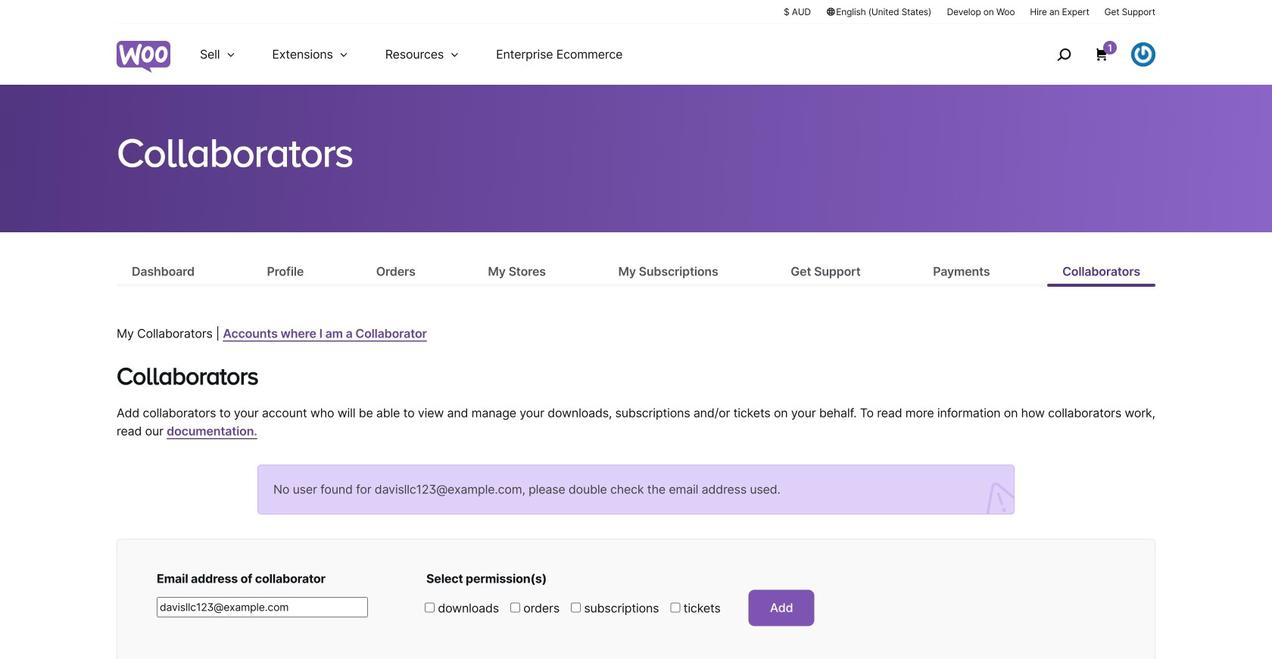 Task type: locate. For each thing, give the bounding box(es) containing it.
None checkbox
[[425, 603, 435, 613], [510, 603, 520, 613], [671, 603, 680, 613], [425, 603, 435, 613], [510, 603, 520, 613], [671, 603, 680, 613]]

search image
[[1052, 42, 1076, 67]]

None checkbox
[[571, 603, 581, 613]]

open account menu image
[[1132, 42, 1156, 67]]



Task type: describe. For each thing, give the bounding box(es) containing it.
service navigation menu element
[[1025, 30, 1156, 79]]



